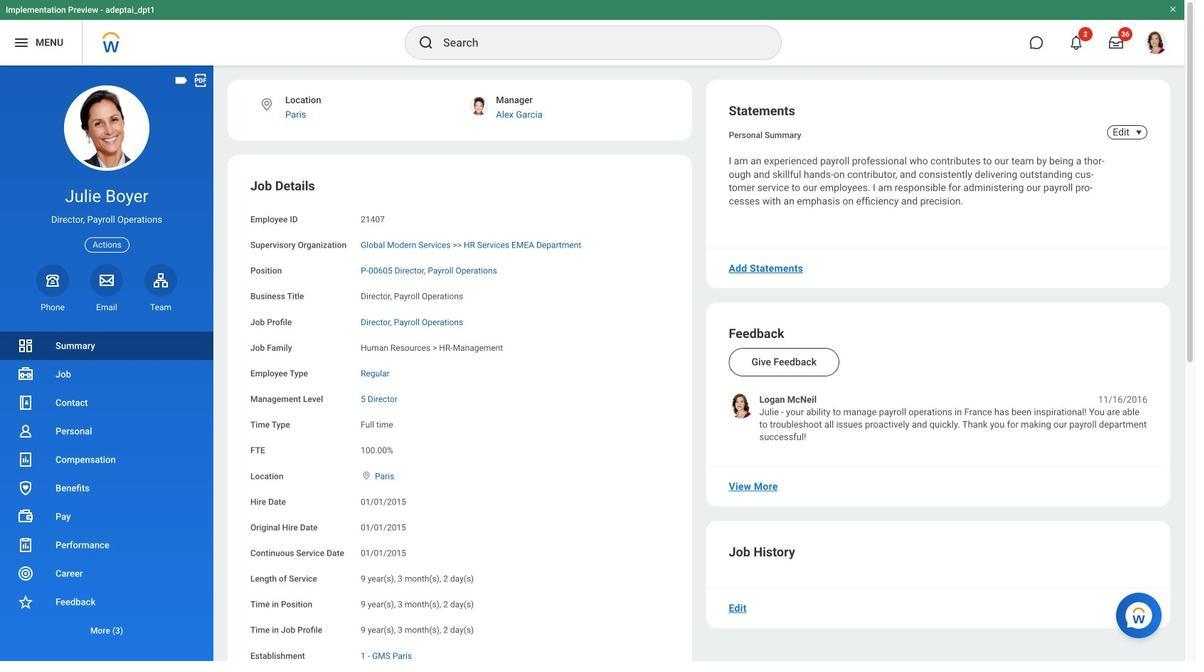 Task type: describe. For each thing, give the bounding box(es) containing it.
justify image
[[13, 34, 30, 51]]

location image
[[259, 97, 275, 112]]

profile logan mcneil image
[[1145, 31, 1168, 57]]

inbox large image
[[1109, 36, 1124, 50]]

feedback image
[[17, 594, 34, 611]]

career image
[[17, 565, 34, 582]]

view team image
[[152, 272, 169, 289]]

close environment banner image
[[1169, 5, 1178, 14]]

tag image
[[174, 73, 189, 88]]

contact image
[[17, 394, 34, 411]]

summary image
[[17, 337, 34, 354]]

caret down image
[[1131, 127, 1148, 138]]

compensation image
[[17, 451, 34, 468]]

location image
[[361, 471, 372, 481]]

notifications large image
[[1070, 36, 1084, 50]]

team julie boyer element
[[144, 302, 177, 313]]



Task type: locate. For each thing, give the bounding box(es) containing it.
list
[[0, 332, 213, 645]]

phone julie boyer element
[[36, 302, 69, 313]]

benefits image
[[17, 480, 34, 497]]

banner
[[0, 0, 1185, 65]]

job image
[[17, 366, 34, 383]]

pay image
[[17, 508, 34, 525]]

personal summary element
[[729, 127, 802, 140]]

group
[[251, 178, 669, 661]]

employee's photo (logan mcneil) image
[[729, 394, 754, 419]]

email julie boyer element
[[90, 302, 123, 313]]

search image
[[418, 34, 435, 51]]

view printable version (pdf) image
[[193, 73, 209, 88]]

performance image
[[17, 537, 34, 554]]

full time element
[[361, 417, 393, 430]]

Search Workday  search field
[[443, 27, 752, 58]]

mail image
[[98, 272, 115, 289]]

personal image
[[17, 423, 34, 440]]

phone image
[[43, 272, 63, 289]]

navigation pane region
[[0, 65, 213, 661]]



Task type: vqa. For each thing, say whether or not it's contained in the screenshot.
Email Mathéo Duval element on the bottom left of the page
no



